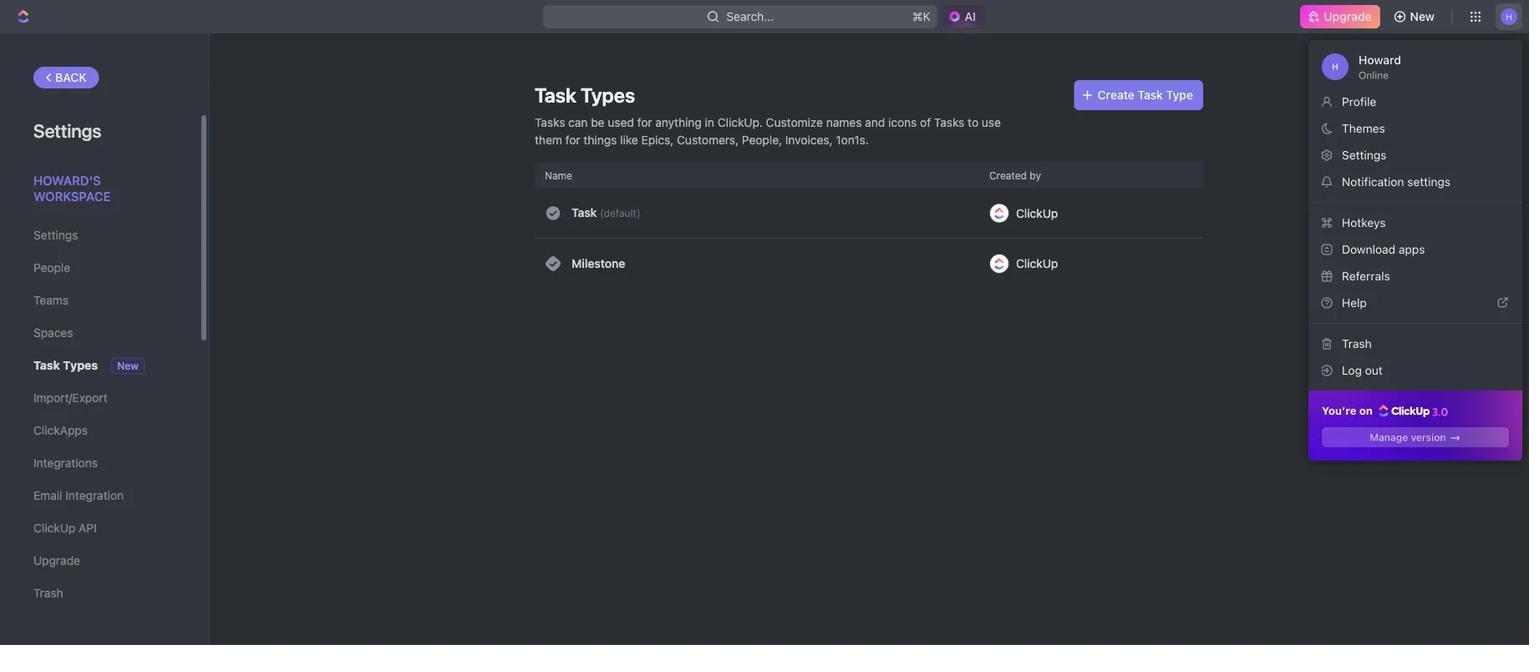 Task type: describe. For each thing, give the bounding box(es) containing it.
howard
[[1359, 53, 1401, 67]]

settings button
[[1315, 142, 1516, 169]]

howard's workspace
[[33, 173, 111, 204]]

tasks can be used for anything in clickup. customize names and icons of tasks to use them for things like epics, customers, people, invoices, 1on1s.
[[535, 115, 1001, 147]]

them
[[535, 133, 562, 147]]

0 vertical spatial upgrade link
[[1300, 5, 1380, 28]]

import/export
[[33, 391, 108, 405]]

can
[[568, 115, 588, 129]]

hotkeys
[[1342, 216, 1386, 230]]

download
[[1342, 243, 1396, 256]]

profile button
[[1315, 89, 1516, 115]]

settings link
[[33, 221, 166, 250]]

settings inside button
[[1342, 148, 1387, 162]]

log out button
[[1315, 358, 1516, 384]]

used
[[608, 115, 634, 129]]

you're on
[[1322, 405, 1376, 417]]

task inside button
[[1138, 88, 1163, 102]]

log
[[1342, 364, 1362, 378]]

teams
[[33, 294, 69, 307]]

spaces
[[33, 326, 73, 340]]

help
[[1342, 296, 1367, 310]]

notification
[[1342, 175, 1404, 189]]

0 vertical spatial for
[[637, 115, 652, 129]]

manage version
[[1370, 432, 1446, 444]]

settings
[[1407, 175, 1451, 189]]

version
[[1411, 432, 1446, 444]]

task up can
[[535, 84, 576, 107]]

0 vertical spatial settings
[[33, 119, 101, 141]]

howard's
[[33, 173, 101, 188]]

milestone
[[572, 257, 625, 271]]

trash inside button
[[1342, 337, 1372, 351]]

h button
[[1496, 3, 1522, 30]]

1 horizontal spatial upgrade
[[1324, 10, 1372, 23]]

by
[[1030, 170, 1041, 181]]

invoices,
[[785, 133, 833, 147]]

themes button
[[1315, 115, 1516, 142]]

1on1s.
[[836, 133, 869, 147]]

clickup for milestone
[[1016, 257, 1058, 271]]

h inside h dropdown button
[[1506, 12, 1512, 21]]

email integration
[[33, 489, 124, 503]]

settings element
[[0, 33, 209, 646]]

(default)
[[600, 208, 640, 220]]

online
[[1359, 69, 1389, 81]]

1 tasks from the left
[[535, 115, 565, 129]]

1 vertical spatial h
[[1332, 62, 1338, 71]]

referrals
[[1342, 269, 1390, 283]]

workspace
[[33, 189, 111, 204]]

new inside button
[[1410, 10, 1435, 23]]

clickup api
[[33, 522, 97, 536]]

on
[[1359, 405, 1373, 417]]

in
[[705, 115, 714, 129]]

apps
[[1399, 243, 1425, 256]]

2 tasks from the left
[[934, 115, 965, 129]]

to
[[968, 115, 979, 129]]

back
[[55, 71, 87, 84]]

import/export link
[[33, 384, 166, 413]]

task types inside settings element
[[33, 359, 98, 373]]

task (default)
[[572, 206, 640, 220]]

email
[[33, 489, 62, 503]]

trash inside settings element
[[33, 587, 63, 601]]

trash link
[[33, 580, 166, 608]]

things
[[584, 133, 617, 147]]

you're
[[1322, 405, 1357, 417]]

like
[[620, 133, 638, 147]]

icons
[[888, 115, 917, 129]]

clickup inside "link"
[[33, 522, 75, 536]]

download apps
[[1342, 243, 1425, 256]]

profile
[[1342, 95, 1376, 109]]

clickapps
[[33, 424, 88, 438]]

create
[[1098, 88, 1135, 102]]

clickapps link
[[33, 417, 166, 445]]

created by
[[989, 170, 1041, 181]]



Task type: vqa. For each thing, say whether or not it's contained in the screenshot.
Email Integration link
yes



Task type: locate. For each thing, give the bounding box(es) containing it.
people,
[[742, 133, 782, 147]]

task types up can
[[535, 84, 635, 107]]

spaces link
[[33, 319, 166, 348]]

settings
[[33, 119, 101, 141], [1342, 148, 1387, 162], [33, 229, 78, 242]]

out
[[1365, 364, 1383, 378]]

tasks
[[535, 115, 565, 129], [934, 115, 965, 129]]

1 vertical spatial new
[[117, 361, 139, 372]]

1 horizontal spatial types
[[581, 84, 635, 107]]

0 vertical spatial new
[[1410, 10, 1435, 23]]

1 vertical spatial upgrade
[[33, 554, 80, 568]]

back link
[[33, 67, 99, 89]]

0 horizontal spatial upgrade link
[[33, 547, 166, 576]]

0 vertical spatial types
[[581, 84, 635, 107]]

trash button
[[1315, 331, 1516, 358]]

upgrade link up trash link
[[33, 547, 166, 576]]

task inside settings element
[[33, 359, 60, 373]]

help button
[[1315, 290, 1516, 317]]

tasks left to
[[934, 115, 965, 129]]

0 horizontal spatial tasks
[[535, 115, 565, 129]]

created
[[989, 170, 1027, 181]]

0 vertical spatial upgrade
[[1324, 10, 1372, 23]]

download apps button
[[1315, 236, 1516, 263]]

for down can
[[565, 133, 580, 147]]

1 horizontal spatial task types
[[535, 84, 635, 107]]

0 vertical spatial clickup
[[1016, 206, 1058, 220]]

people
[[33, 261, 70, 275]]

0 horizontal spatial trash
[[33, 587, 63, 601]]

new button
[[1387, 3, 1445, 30]]

0 vertical spatial task types
[[535, 84, 635, 107]]

1 vertical spatial task types
[[33, 359, 98, 373]]

types inside settings element
[[63, 359, 98, 373]]

0 horizontal spatial new
[[117, 361, 139, 372]]

teams link
[[33, 287, 166, 315]]

types
[[581, 84, 635, 107], [63, 359, 98, 373]]

1 horizontal spatial h
[[1506, 12, 1512, 21]]

1 vertical spatial clickup
[[1016, 257, 1058, 271]]

trash down clickup api
[[33, 587, 63, 601]]

1 horizontal spatial tasks
[[934, 115, 965, 129]]

anything
[[655, 115, 702, 129]]

integrations
[[33, 457, 98, 470]]

2 vertical spatial clickup
[[33, 522, 75, 536]]

customize
[[766, 115, 823, 129]]

1 vertical spatial trash
[[33, 587, 63, 601]]

email integration link
[[33, 482, 166, 511]]

name
[[545, 170, 572, 181]]

0 horizontal spatial task types
[[33, 359, 98, 373]]

task types up the import/export
[[33, 359, 98, 373]]

manage version button
[[1322, 428, 1509, 448]]

types up the import/export
[[63, 359, 98, 373]]

upgrade inside settings element
[[33, 554, 80, 568]]

for up epics, at left top
[[637, 115, 652, 129]]

for
[[637, 115, 652, 129], [565, 133, 580, 147]]

task down spaces
[[33, 359, 60, 373]]

upgrade link
[[1300, 5, 1380, 28], [33, 547, 166, 576]]

new inside settings element
[[117, 361, 139, 372]]

h
[[1506, 12, 1512, 21], [1332, 62, 1338, 71]]

of
[[920, 115, 931, 129]]

create task type
[[1098, 88, 1193, 102]]

hotkeys button
[[1315, 210, 1516, 236]]

be
[[591, 115, 605, 129]]

tasks up them
[[535, 115, 565, 129]]

⌘k
[[912, 10, 931, 23]]

settings up people
[[33, 229, 78, 242]]

1 horizontal spatial new
[[1410, 10, 1435, 23]]

0 horizontal spatial h
[[1332, 62, 1338, 71]]

names
[[826, 115, 862, 129]]

trash up the log
[[1342, 337, 1372, 351]]

settings up howard's
[[33, 119, 101, 141]]

manage
[[1370, 432, 1408, 444]]

search...
[[726, 10, 774, 23]]

upgrade link up howard
[[1300, 5, 1380, 28]]

api
[[79, 522, 97, 536]]

use
[[982, 115, 1001, 129]]

0 vertical spatial trash
[[1342, 337, 1372, 351]]

notification settings
[[1342, 175, 1451, 189]]

themes
[[1342, 122, 1385, 135]]

0 vertical spatial h
[[1506, 12, 1512, 21]]

howard online
[[1359, 53, 1401, 81]]

1 vertical spatial upgrade link
[[33, 547, 166, 576]]

task
[[535, 84, 576, 107], [1138, 88, 1163, 102], [572, 206, 597, 220], [33, 359, 60, 373]]

log out
[[1342, 364, 1383, 378]]

create task type button
[[1074, 80, 1203, 110]]

new
[[1410, 10, 1435, 23], [117, 361, 139, 372]]

clickup.
[[718, 115, 763, 129]]

task left type
[[1138, 88, 1163, 102]]

1 horizontal spatial for
[[637, 115, 652, 129]]

1 vertical spatial for
[[565, 133, 580, 147]]

upgrade
[[1324, 10, 1372, 23], [33, 554, 80, 568]]

clickup
[[1016, 206, 1058, 220], [1016, 257, 1058, 271], [33, 522, 75, 536]]

integrations link
[[33, 450, 166, 478]]

integration
[[65, 489, 124, 503]]

1 horizontal spatial upgrade link
[[1300, 5, 1380, 28]]

0 horizontal spatial for
[[565, 133, 580, 147]]

upgrade up howard
[[1324, 10, 1372, 23]]

clickup for task
[[1016, 206, 1058, 220]]

1 vertical spatial settings
[[1342, 148, 1387, 162]]

customers,
[[677, 133, 739, 147]]

task types
[[535, 84, 635, 107], [33, 359, 98, 373]]

1 vertical spatial types
[[63, 359, 98, 373]]

epics,
[[641, 133, 674, 147]]

clickup api link
[[33, 515, 166, 543]]

upgrade down clickup api
[[33, 554, 80, 568]]

type
[[1166, 88, 1193, 102]]

referrals button
[[1315, 263, 1516, 290]]

0 horizontal spatial upgrade
[[33, 554, 80, 568]]

notification settings button
[[1315, 169, 1516, 196]]

0 horizontal spatial types
[[63, 359, 98, 373]]

1 horizontal spatial trash
[[1342, 337, 1372, 351]]

types up be
[[581, 84, 635, 107]]

trash
[[1342, 337, 1372, 351], [33, 587, 63, 601]]

settings down "themes"
[[1342, 148, 1387, 162]]

2 vertical spatial settings
[[33, 229, 78, 242]]

task left (default)
[[572, 206, 597, 220]]

and
[[865, 115, 885, 129]]

people link
[[33, 254, 166, 282]]



